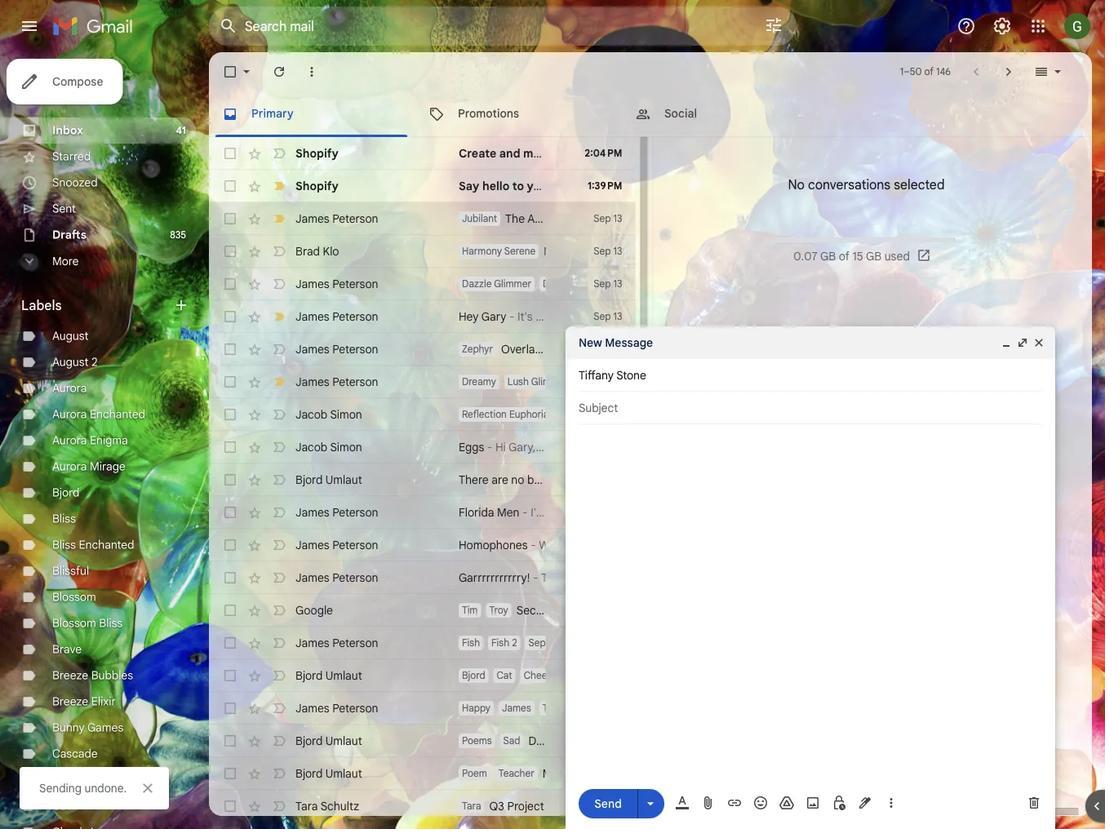 Task type: vqa. For each thing, say whether or not it's contained in the screenshot.


Task type: locate. For each thing, give the bounding box(es) containing it.
1 fish from the left
[[462, 637, 480, 649]]

4 aurora from the top
[[52, 460, 87, 474]]

aurora enchanted
[[52, 407, 145, 422]]

tara inside tara q3 project -
[[462, 801, 481, 813]]

1 vertical spatial important mainly because it was sent directly to you. switch
[[271, 309, 287, 325]]

not important switch for row containing brad klo
[[271, 243, 287, 260]]

cat
[[497, 670, 512, 682], [52, 799, 70, 814]]

cascade
[[52, 747, 98, 761], [52, 773, 98, 787]]

sep 13 for the amazing jim-petey: escape extraordanaire
[[594, 213, 623, 225]]

jacob for reflection euphoria
[[296, 407, 328, 422]]

-
[[509, 309, 515, 324], [487, 440, 493, 454], [523, 505, 528, 520], [531, 538, 536, 552], [533, 571, 538, 585], [547, 799, 553, 814]]

important mainly because it was sent directly to you. switch
[[271, 211, 287, 227], [271, 309, 287, 325], [271, 374, 287, 390]]

2 for august 2
[[92, 355, 98, 369]]

6 james peterson from the top
[[296, 505, 378, 520]]

row containing tara schultz
[[209, 790, 636, 823]]

1 vertical spatial of
[[839, 249, 849, 264]]

aurora down aurora link
[[52, 407, 87, 422]]

james peterson row
[[209, 268, 932, 300], [209, 366, 759, 398], [209, 627, 636, 660], [209, 692, 636, 725]]

men
[[497, 505, 520, 520]]

of left turin
[[618, 734, 629, 748]]

2 umlaut from the top
[[325, 669, 362, 683]]

sep 13 up sep 12
[[594, 376, 623, 388]]

0 vertical spatial simon
[[330, 407, 362, 422]]

blossom bliss
[[52, 616, 123, 631]]

james
[[296, 211, 330, 226], [296, 277, 330, 291], [296, 309, 330, 324], [296, 342, 330, 356], [296, 375, 330, 389], [296, 505, 330, 520], [296, 538, 330, 552], [296, 571, 330, 585], [296, 636, 330, 650], [296, 701, 330, 716], [502, 703, 531, 715]]

lush glimmer
[[508, 376, 569, 388]]

15
[[852, 249, 863, 264]]

2 jacob simon from the top
[[296, 440, 362, 454]]

bliss
[[52, 512, 76, 526], [52, 538, 76, 552], [99, 616, 123, 631]]

not important switch for 11th row
[[271, 570, 287, 586]]

row containing brad klo
[[209, 235, 656, 268]]

1 important mainly because it was sent directly to you. switch from the top
[[271, 211, 287, 227]]

jacob for eggs
[[296, 440, 328, 454]]

12 not important switch from the top
[[271, 668, 287, 684]]

2 blossom from the top
[[52, 616, 96, 631]]

sep for row containing brad klo
[[594, 245, 611, 258]]

9 row from the top
[[209, 496, 636, 529]]

simon
[[330, 407, 362, 422], [330, 440, 362, 454]]

shopify right the
[[736, 146, 779, 160]]

aurora up bjord link
[[52, 460, 87, 474]]

umlaut
[[325, 473, 362, 487], [325, 669, 362, 683], [325, 734, 362, 748], [325, 767, 362, 781]]

None search field
[[209, 7, 797, 46]]

umlaut for eighth row from the bottom of the no conversations selected main content
[[325, 473, 362, 487]]

0 horizontal spatial 2
[[92, 355, 98, 369]]

10 row from the top
[[209, 529, 636, 562]]

aurora up aurora mirage link
[[52, 434, 87, 448]]

0 horizontal spatial cat
[[52, 799, 70, 814]]

2 gb from the left
[[866, 249, 881, 264]]

sep up new in the top right of the page
[[594, 311, 611, 323]]

- up security
[[533, 571, 538, 585]]

brad
[[296, 244, 320, 258]]

9 not important switch from the top
[[271, 570, 287, 586]]

0 vertical spatial important mainly because it was sent directly to you. switch
[[271, 211, 287, 227]]

enigma
[[90, 434, 128, 448]]

james peterson row up poems
[[209, 692, 636, 725]]

2 august from the top
[[52, 355, 89, 369]]

august 2
[[52, 355, 98, 369]]

3 umlaut from the top
[[325, 734, 362, 748]]

shopify down 'primary' tab at left top
[[296, 146, 339, 160]]

1 horizontal spatial your
[[571, 146, 596, 160]]

1 vertical spatial cat
[[52, 799, 70, 814]]

not important switch for first james peterson row
[[271, 276, 287, 292]]

reflection euphoria
[[462, 409, 549, 421]]

aurora
[[52, 381, 87, 396], [52, 407, 87, 422], [52, 434, 87, 448], [52, 460, 87, 474]]

- right homophones
[[531, 538, 536, 552]]

sep inside jacob simon row
[[594, 409, 611, 421]]

refresh image
[[271, 64, 287, 80]]

promotions
[[458, 107, 519, 121]]

8 james peterson from the top
[[296, 571, 378, 585]]

0 vertical spatial breeze
[[52, 669, 88, 683]]

1 james peterson from the top
[[296, 211, 378, 226]]

1 vertical spatial glimmer
[[531, 376, 569, 388]]

10 not important switch from the top
[[271, 603, 287, 619]]

1 vertical spatial jacob simon
[[296, 440, 362, 454]]

primary
[[251, 107, 294, 121]]

store
[[555, 179, 584, 193]]

blossom link
[[52, 590, 96, 605]]

not important switch inside bjord umlaut row
[[271, 668, 287, 684]]

2 vertical spatial important mainly because it was sent directly to you. switch
[[271, 374, 287, 390]]

stone
[[617, 368, 646, 383]]

fish 2
[[492, 637, 517, 649]]

2 for fish 2
[[512, 637, 517, 649]]

cascade link
[[52, 747, 98, 761]]

1 august from the top
[[52, 329, 89, 343]]

not important switch for 9th row
[[271, 505, 287, 521]]

6 not important switch from the top
[[271, 472, 287, 488]]

11 row from the top
[[209, 562, 636, 594]]

tara for tara q3 project -
[[462, 801, 481, 813]]

4 bjord umlaut from the top
[[296, 767, 362, 781]]

not important switch inside jacob simon row
[[271, 407, 287, 423]]

row down poem
[[209, 790, 636, 823]]

happy
[[462, 703, 491, 715]]

gb right 0.07
[[820, 249, 836, 264]]

13 down 90%
[[614, 278, 623, 290]]

bjord link
[[52, 486, 79, 500]]

0 vertical spatial blossom
[[52, 590, 96, 605]]

1 simon from the top
[[330, 407, 362, 422]]

simon inside jacob simon row
[[330, 407, 362, 422]]

0 horizontal spatial tara
[[296, 799, 318, 814]]

1 not important switch from the top
[[271, 243, 287, 260]]

5 not important switch from the top
[[271, 439, 287, 456]]

row up "harmony"
[[209, 202, 751, 235]]

cascade down bunny
[[52, 747, 98, 761]]

tara left schultz
[[296, 799, 318, 814]]

your right to
[[527, 179, 552, 193]]

bliss for bliss enchanted
[[52, 538, 76, 552]]

1 vertical spatial simon
[[330, 440, 362, 454]]

aurora mirage
[[52, 460, 126, 474]]

glimmer right lush
[[531, 376, 569, 388]]

sep 13 for miami resort 90% off
[[594, 245, 623, 258]]

4 james peterson row from the top
[[209, 692, 636, 725]]

5 sep 13 from the top
[[594, 343, 623, 356]]

send
[[595, 797, 622, 811]]

enchanted up blissful
[[79, 538, 134, 552]]

james peterson row down tim
[[209, 627, 636, 660]]

cat down sending
[[52, 799, 70, 814]]

1 horizontal spatial cat
[[497, 670, 512, 682]]

0 horizontal spatial of
[[618, 734, 629, 748]]

jubilant the amazing jim-petey: escape extraordanaire
[[462, 211, 751, 226]]

simon inside row
[[330, 440, 362, 454]]

james peterson row up 'reflection'
[[209, 366, 759, 398]]

row up poem
[[209, 725, 657, 758]]

sep 13
[[594, 213, 623, 225], [594, 245, 623, 258], [594, 278, 623, 290], [594, 311, 623, 323], [594, 343, 623, 356], [594, 376, 623, 388]]

sep down 1:39 pm
[[594, 213, 611, 225]]

manage
[[523, 146, 568, 160]]

row down eggs
[[209, 464, 636, 496]]

2 aurora from the top
[[52, 407, 87, 422]]

labels heading
[[21, 297, 173, 314]]

august up august 2 link
[[52, 329, 89, 343]]

new message dialog
[[566, 327, 1056, 830]]

say
[[459, 179, 480, 193]]

4 umlaut from the top
[[325, 767, 362, 781]]

q3
[[490, 799, 504, 814]]

no conversations selected main content
[[209, 52, 1092, 830]]

glimmer
[[494, 278, 532, 290], [531, 376, 569, 388]]

row down dazzle
[[209, 300, 636, 333]]

15 row from the top
[[209, 790, 636, 823]]

2 13 from the top
[[614, 245, 623, 258]]

4 not important switch from the top
[[271, 407, 287, 423]]

0 vertical spatial jacob
[[296, 407, 328, 422]]

13 for overlando
[[614, 343, 623, 356]]

aurora down august 2 link
[[52, 381, 87, 396]]

0 horizontal spatial gb
[[820, 249, 836, 264]]

0 horizontal spatial fish
[[462, 637, 480, 649]]

3 important mainly because it was sent directly to you. switch from the top
[[271, 374, 287, 390]]

of for 15
[[839, 249, 849, 264]]

row up bjord umlaut row
[[209, 594, 636, 627]]

12 row from the top
[[209, 594, 636, 627]]

not important switch for row containing google
[[271, 603, 287, 619]]

3 not important switch from the top
[[271, 341, 287, 358]]

of right 50
[[925, 66, 934, 78]]

tiffany
[[579, 368, 614, 383]]

settings image
[[993, 16, 1012, 36]]

troy
[[489, 605, 508, 617]]

2 sep 13 from the top
[[594, 245, 623, 258]]

row down the hey
[[209, 333, 636, 366]]

fish down tim
[[462, 637, 480, 649]]

new message
[[579, 336, 653, 350]]

create
[[459, 146, 497, 160]]

1 vertical spatial 2
[[512, 637, 517, 649]]

1 horizontal spatial tara
[[462, 801, 481, 813]]

sep left '3'
[[597, 801, 615, 813]]

1 sep 13 from the top
[[594, 213, 623, 225]]

1 vertical spatial breeze
[[52, 695, 88, 709]]

more image
[[304, 64, 320, 80]]

10 james peterson from the top
[[296, 701, 378, 716]]

2 up 'aurora enchanted' link
[[92, 355, 98, 369]]

bjord for bjord umlaut row
[[296, 669, 323, 683]]

simon for reflection euphoria
[[330, 407, 362, 422]]

aurora enchanted link
[[52, 407, 145, 422]]

not important switch for 2nd james peterson row from the bottom
[[271, 635, 287, 652]]

0 vertical spatial enchanted
[[90, 407, 145, 422]]

blissful link
[[52, 564, 89, 578]]

row down 'there'
[[209, 496, 636, 529]]

0 vertical spatial your
[[571, 146, 596, 160]]

social tab
[[622, 91, 828, 137]]

your for store
[[527, 179, 552, 193]]

2 inside labels navigation
[[92, 355, 98, 369]]

flutter
[[101, 773, 134, 787]]

row
[[209, 137, 804, 170], [209, 170, 636, 202], [209, 202, 751, 235], [209, 235, 656, 268], [209, 300, 636, 333], [209, 333, 636, 366], [209, 431, 636, 464], [209, 464, 636, 496], [209, 496, 636, 529], [209, 529, 636, 562], [209, 562, 636, 594], [209, 594, 636, 627], [209, 725, 657, 758], [209, 758, 652, 790], [209, 790, 636, 823]]

2 jacob from the top
[[296, 440, 328, 454]]

conversations
[[808, 176, 890, 193]]

13 up new message
[[614, 311, 623, 323]]

cat link
[[52, 799, 70, 814]]

glimmer for lush glimmer
[[531, 376, 569, 388]]

row up tim
[[209, 562, 636, 594]]

bliss for 'bliss' link
[[52, 512, 76, 526]]

2 inside no conversations selected main content
[[512, 637, 517, 649]]

0 vertical spatial bliss
[[52, 512, 76, 526]]

designer
[[529, 734, 575, 748]]

poems
[[462, 735, 492, 747]]

1 vertical spatial bliss
[[52, 538, 76, 552]]

undone.
[[85, 781, 127, 796]]

2 cascade from the top
[[52, 773, 98, 787]]

not important switch for eighth row from the bottom of the no conversations selected main content
[[271, 472, 287, 488]]

sep 13 down 1:39 pm
[[594, 213, 623, 225]]

2 fish from the left
[[492, 637, 510, 649]]

cascade flutter
[[52, 773, 134, 787]]

bad
[[527, 473, 547, 487]]

sep 13 for -
[[594, 311, 623, 323]]

1 breeze from the top
[[52, 669, 88, 683]]

blossom down blossom link
[[52, 616, 96, 631]]

13 for -
[[614, 311, 623, 323]]

shroud
[[578, 734, 615, 748]]

important mainly because it was sent directly to you. switch for hey
[[271, 309, 287, 325]]

no
[[788, 176, 805, 193]]

cat down fish 2
[[497, 670, 512, 682]]

sep up tiffany
[[594, 343, 611, 356]]

bjord umlaut for eighth row from the bottom of the no conversations selected main content
[[296, 473, 362, 487]]

sep left 12
[[594, 409, 611, 421]]

- right eggs
[[487, 440, 493, 454]]

labels navigation
[[0, 52, 209, 830]]

of left 15
[[839, 249, 849, 264]]

2 important mainly because it was sent directly to you. switch from the top
[[271, 309, 287, 325]]

august for august link
[[52, 329, 89, 343]]

minimize image
[[1000, 336, 1013, 349]]

umlaut for bjord umlaut row
[[325, 669, 362, 683]]

jacob simon for reflection euphoria
[[296, 407, 362, 422]]

promotions tab
[[416, 91, 621, 137]]

2 horizontal spatial of
[[925, 66, 934, 78]]

the
[[715, 146, 734, 160]]

fish for fish 2
[[492, 637, 510, 649]]

your left online
[[571, 146, 596, 160]]

1 vertical spatial jacob
[[296, 440, 328, 454]]

1 vertical spatial your
[[527, 179, 552, 193]]

james peterson row down miami on the top of the page
[[209, 268, 932, 300]]

3 bjord umlaut from the top
[[296, 734, 362, 748]]

enchanted up enigma
[[90, 407, 145, 422]]

None checkbox
[[222, 64, 238, 80], [222, 178, 238, 194], [222, 701, 238, 717], [222, 766, 238, 782], [222, 64, 238, 80], [222, 178, 238, 194], [222, 701, 238, 717], [222, 766, 238, 782]]

sep for third row
[[594, 213, 611, 225]]

4 13 from the top
[[614, 311, 623, 323]]

1 horizontal spatial fish
[[492, 637, 510, 649]]

0 vertical spatial cat
[[497, 670, 512, 682]]

row down create
[[209, 170, 636, 202]]

1 vertical spatial blossom
[[52, 616, 96, 631]]

sep 13 down resort
[[594, 278, 623, 290]]

2 not important switch from the top
[[271, 276, 287, 292]]

serene
[[504, 245, 536, 258]]

0 vertical spatial august
[[52, 329, 89, 343]]

row up dazzle
[[209, 235, 656, 268]]

aurora for aurora link
[[52, 381, 87, 396]]

5 13 from the top
[[614, 343, 623, 356]]

to
[[513, 179, 524, 193]]

13 for miami resort 90% off
[[614, 245, 623, 258]]

0 horizontal spatial your
[[527, 179, 552, 193]]

1 13 from the top
[[614, 213, 623, 225]]

0 vertical spatial of
[[925, 66, 934, 78]]

1 bjord umlaut from the top
[[296, 473, 362, 487]]

tara
[[296, 799, 318, 814], [462, 801, 481, 813]]

row containing google
[[209, 594, 636, 627]]

sep 13 up new message
[[594, 311, 623, 323]]

bjord umlaut
[[296, 473, 362, 487], [296, 669, 362, 683], [296, 734, 362, 748], [296, 767, 362, 781]]

1 vertical spatial enchanted
[[79, 538, 134, 552]]

no
[[511, 473, 525, 487]]

4 sep 13 from the top
[[594, 311, 623, 323]]

1 vertical spatial august
[[52, 355, 89, 369]]

designer shroud of turin
[[529, 734, 657, 748]]

7 not important switch from the top
[[271, 505, 287, 521]]

fish down troy
[[492, 637, 510, 649]]

1 horizontal spatial 2
[[512, 637, 517, 649]]

of inside row
[[618, 734, 629, 748]]

2 bjord umlaut from the top
[[296, 669, 362, 683]]

1 horizontal spatial gb
[[866, 249, 881, 264]]

0.07 gb of 15 gb used
[[793, 249, 910, 264]]

1 horizontal spatial of
[[839, 249, 849, 264]]

teacher
[[499, 768, 535, 780]]

blossom for blossom bliss
[[52, 616, 96, 631]]

row up hello
[[209, 137, 804, 170]]

1 vertical spatial cascade
[[52, 773, 98, 787]]

2 vertical spatial of
[[618, 734, 629, 748]]

not important switch for row containing jacob simon
[[271, 439, 287, 456]]

row down florida
[[209, 529, 636, 562]]

cascade flutter link
[[52, 773, 134, 787]]

glimmer down serene
[[494, 278, 532, 290]]

0 vertical spatial 2
[[92, 355, 98, 369]]

7 row from the top
[[209, 431, 636, 464]]

8 row from the top
[[209, 464, 636, 496]]

4 row from the top
[[209, 235, 656, 268]]

41
[[176, 125, 186, 137]]

4 james peterson from the top
[[296, 342, 378, 356]]

11 not important switch from the top
[[271, 635, 287, 652]]

bjord for 13th row
[[296, 734, 323, 748]]

blossom down "blissful" link
[[52, 590, 96, 605]]

toggle split pane mode image
[[1034, 64, 1050, 80]]

cascade down cascade "link"
[[52, 773, 98, 787]]

tara for tara schultz
[[296, 799, 318, 814]]

2 breeze from the top
[[52, 695, 88, 709]]

row up 'there'
[[209, 431, 636, 464]]

1 jacob simon from the top
[[296, 407, 362, 422]]

gb right 15
[[866, 249, 881, 264]]

tara left q3
[[462, 801, 481, 813]]

of for 146
[[925, 66, 934, 78]]

1 aurora from the top
[[52, 381, 87, 396]]

2 row from the top
[[209, 170, 636, 202]]

breeze down brave
[[52, 669, 88, 683]]

not important switch
[[271, 243, 287, 260], [271, 276, 287, 292], [271, 341, 287, 358], [271, 407, 287, 423], [271, 439, 287, 456], [271, 472, 287, 488], [271, 505, 287, 521], [271, 537, 287, 554], [271, 570, 287, 586], [271, 603, 287, 619], [271, 635, 287, 652], [271, 668, 287, 684]]

bjord for 2nd row from the bottom of the no conversations selected main content
[[296, 767, 323, 781]]

13 up tiffany stone
[[614, 343, 623, 356]]

pop out image
[[1016, 336, 1030, 349]]

shopify up brad klo at the left
[[296, 179, 339, 193]]

8 not important switch from the top
[[271, 537, 287, 554]]

dazzle glimmer link
[[459, 276, 932, 292]]

2 simon from the top
[[330, 440, 362, 454]]

0 vertical spatial cascade
[[52, 747, 98, 761]]

7 peterson from the top
[[333, 538, 378, 552]]

- right project
[[547, 799, 553, 814]]

2 left the sept
[[512, 637, 517, 649]]

sep left 90%
[[594, 245, 611, 258]]

1
[[900, 66, 904, 78]]

labels
[[21, 297, 62, 314]]

aurora for aurora enchanted
[[52, 407, 87, 422]]

reflection
[[462, 409, 507, 421]]

harmony
[[462, 245, 502, 258]]

0 vertical spatial glimmer
[[494, 278, 532, 290]]

sent link
[[52, 202, 76, 216]]

None checkbox
[[222, 145, 238, 162], [222, 733, 238, 750], [222, 798, 238, 815], [222, 145, 238, 162], [222, 733, 238, 750], [222, 798, 238, 815]]

2 james peterson from the top
[[296, 277, 378, 291]]

cat inside labels navigation
[[52, 799, 70, 814]]

1 blossom from the top
[[52, 590, 96, 605]]

1 cascade from the top
[[52, 747, 98, 761]]

13 right resort
[[614, 245, 623, 258]]

tab list
[[209, 91, 1092, 137]]

1 umlaut from the top
[[325, 473, 362, 487]]

august down august link
[[52, 355, 89, 369]]

13 up 12
[[614, 376, 623, 388]]

row down poems
[[209, 758, 652, 790]]

more send options image
[[643, 796, 659, 812]]

1 james peterson row from the top
[[209, 268, 932, 300]]

selected
[[894, 176, 945, 193]]

6 13 from the top
[[614, 376, 623, 388]]

fish for fish
[[462, 637, 480, 649]]

peterson
[[333, 211, 378, 226], [333, 277, 378, 291], [333, 309, 378, 324], [333, 342, 378, 356], [333, 375, 378, 389], [333, 505, 378, 520], [333, 538, 378, 552], [333, 571, 378, 585], [333, 636, 378, 650], [333, 701, 378, 716]]

bubbles
[[91, 669, 133, 683]]

insert link ‪(⌘k)‬ image
[[727, 795, 743, 812]]

jubilant
[[462, 213, 497, 225]]

new
[[579, 336, 602, 350]]

sending undone. alert
[[20, 38, 1079, 810]]

13 right jim-
[[614, 213, 623, 225]]

enchanted for aurora enchanted
[[90, 407, 145, 422]]

3 aurora from the top
[[52, 434, 87, 448]]

13 for the amazing jim-petey: escape extraordanaire
[[614, 213, 623, 225]]

sep
[[594, 213, 611, 225], [594, 245, 611, 258], [594, 278, 611, 290], [594, 311, 611, 323], [594, 343, 611, 356], [594, 376, 611, 388], [594, 409, 611, 421], [597, 801, 615, 813]]

with
[[688, 146, 712, 160]]

0 vertical spatial jacob simon
[[296, 407, 362, 422]]

1 jacob from the top
[[296, 407, 328, 422]]

breeze up bunny
[[52, 695, 88, 709]]

sep 13 down jubilant the amazing jim-petey: escape extraordanaire
[[594, 245, 623, 258]]

sep 13 up tiffany stone
[[594, 343, 623, 356]]



Task type: describe. For each thing, give the bounding box(es) containing it.
no conversations selected
[[788, 176, 945, 193]]

suggestions...
[[550, 473, 622, 487]]

gary
[[482, 309, 507, 324]]

of for turin
[[618, 734, 629, 748]]

3 peterson from the top
[[333, 309, 378, 324]]

discard draft ‪(⌘⇧d)‬ image
[[1026, 795, 1043, 812]]

send button
[[579, 789, 638, 819]]

shopify for create and manage your online business with the shopify app
[[296, 146, 339, 160]]

tara schultz
[[296, 799, 359, 814]]

bunny games
[[52, 721, 124, 735]]

blossom bliss link
[[52, 616, 123, 631]]

3 sep 13 from the top
[[594, 278, 623, 290]]

more options image
[[887, 795, 896, 812]]

online
[[599, 146, 633, 160]]

homophones -
[[459, 538, 539, 552]]

cascade for cascade "link"
[[52, 747, 98, 761]]

advanced search options image
[[758, 9, 790, 42]]

resort
[[578, 244, 612, 258]]

jacob simon row
[[209, 398, 636, 431]]

snoozed
[[52, 176, 98, 190]]

not important switch for 10th row from the bottom of the no conversations selected main content
[[271, 341, 287, 358]]

10 peterson from the top
[[333, 701, 378, 716]]

not important switch for sixth row from the bottom
[[271, 537, 287, 554]]

older image
[[1001, 64, 1017, 80]]

blossom for blossom link
[[52, 590, 96, 605]]

breeze for breeze bubbles
[[52, 669, 88, 683]]

dazzle
[[462, 278, 492, 290]]

there
[[459, 473, 489, 487]]

146
[[936, 66, 951, 78]]

14 row from the top
[[209, 758, 652, 790]]

dazzle glimmer
[[462, 278, 532, 290]]

more
[[52, 254, 79, 268]]

1 row from the top
[[209, 137, 804, 170]]

amazing
[[528, 211, 572, 226]]

insert emoji ‪(⌘⇧2)‬ image
[[753, 795, 769, 812]]

sep 13 for overlando
[[594, 343, 623, 356]]

enchanted for bliss enchanted
[[79, 538, 134, 552]]

zephyr
[[462, 343, 493, 356]]

bjord umlaut for 2nd row from the bottom of the no conversations selected main content
[[296, 767, 362, 781]]

miami
[[544, 244, 575, 258]]

sep for row containing tara schultz
[[597, 801, 615, 813]]

toggle confidential mode image
[[831, 795, 847, 812]]

gmail image
[[52, 10, 141, 42]]

umlaut for 2nd row from the bottom of the no conversations selected main content
[[325, 767, 362, 781]]

6 peterson from the top
[[333, 505, 378, 520]]

florida men -
[[459, 505, 531, 520]]

master's
[[543, 767, 587, 781]]

drafts link
[[52, 228, 87, 242]]

bjord for eighth row from the bottom of the no conversations selected main content
[[296, 473, 323, 487]]

elixir
[[91, 695, 116, 709]]

aurora for aurora mirage
[[52, 460, 87, 474]]

eggs -
[[459, 440, 496, 454]]

say hello to your store link
[[459, 178, 584, 194]]

jim-
[[575, 211, 598, 226]]

cascade for cascade flutter
[[52, 773, 98, 787]]

bjord umlaut row
[[209, 660, 703, 692]]

insert photo image
[[805, 795, 821, 812]]

security
[[517, 603, 560, 618]]

hello
[[482, 179, 510, 193]]

off
[[641, 244, 656, 258]]

2 peterson from the top
[[333, 277, 378, 291]]

5 james peterson from the top
[[296, 375, 378, 389]]

7 james peterson from the top
[[296, 538, 378, 552]]

2 vertical spatial bliss
[[99, 616, 123, 631]]

schultz
[[321, 799, 359, 814]]

main menu image
[[20, 16, 39, 36]]

important mainly because it was sent directly to you. switch for jubilant
[[271, 211, 287, 227]]

3 row from the top
[[209, 202, 751, 235]]

sep left the stone
[[594, 376, 611, 388]]

turin
[[631, 734, 657, 748]]

6 row from the top
[[209, 333, 636, 366]]

sep for fifth row
[[594, 311, 611, 323]]

extraordanaire
[[674, 211, 751, 226]]

row containing jacob simon
[[209, 431, 636, 464]]

garrrrrrrrrrry! -
[[459, 571, 541, 585]]

90%
[[615, 244, 639, 258]]

primary tab
[[209, 91, 414, 137]]

9 james peterson from the top
[[296, 636, 378, 650]]

bjord inside labels navigation
[[52, 486, 79, 500]]

apprentices
[[590, 767, 652, 781]]

sept
[[529, 637, 549, 649]]

tim
[[462, 605, 478, 617]]

overlando
[[501, 342, 555, 356]]

glimmer for dazzle glimmer
[[494, 278, 532, 290]]

1 peterson from the top
[[333, 211, 378, 226]]

bliss enchanted
[[52, 538, 134, 552]]

inbox link
[[52, 123, 83, 138]]

poem
[[462, 768, 487, 780]]

aurora link
[[52, 381, 87, 396]]

tab list containing primary
[[209, 91, 1092, 137]]

there are no bad suggestions...
[[459, 473, 622, 487]]

9 peterson from the top
[[333, 636, 378, 650]]

0.07
[[793, 249, 817, 264]]

50
[[910, 66, 922, 78]]

drafts
[[52, 228, 87, 242]]

Subject field
[[579, 400, 1043, 416]]

3 james peterson from the top
[[296, 309, 378, 324]]

starred
[[52, 149, 91, 164]]

4 peterson from the top
[[333, 342, 378, 356]]

1:39 pm
[[588, 180, 623, 192]]

app
[[782, 146, 804, 160]]

used
[[884, 249, 910, 264]]

8 peterson from the top
[[333, 571, 378, 585]]

insert signature image
[[857, 795, 874, 812]]

your for online
[[571, 146, 596, 160]]

breeze elixir
[[52, 695, 116, 709]]

are
[[492, 473, 508, 487]]

shopify for say hello to your store
[[296, 179, 339, 193]]

not important switch for jacob simon row
[[271, 407, 287, 423]]

2 james peterson row from the top
[[209, 366, 759, 398]]

garrrrrrrrrrry!
[[459, 571, 530, 585]]

6 sep 13 from the top
[[594, 376, 623, 388]]

august for august 2
[[52, 355, 89, 369]]

bjord umlaut for bjord umlaut row
[[296, 669, 362, 683]]

sep for jacob simon row
[[594, 409, 611, 421]]

1 gb from the left
[[820, 249, 836, 264]]

insert files using drive image
[[779, 795, 795, 812]]

search mail image
[[214, 11, 243, 41]]

sep 3
[[597, 801, 623, 813]]

more button
[[0, 248, 196, 274]]

the
[[505, 211, 525, 226]]

not important switch for bjord umlaut row
[[271, 668, 287, 684]]

close image
[[1033, 336, 1046, 349]]

3 13 from the top
[[614, 278, 623, 290]]

13 row from the top
[[209, 725, 657, 758]]

follow link to manage storage image
[[916, 248, 933, 265]]

aurora mirage link
[[52, 460, 126, 474]]

- right gary
[[509, 309, 515, 324]]

aurora enigma link
[[52, 434, 128, 448]]

3 james peterson row from the top
[[209, 627, 636, 660]]

euphoria
[[509, 409, 549, 421]]

cat inside bjord umlaut row
[[497, 670, 512, 682]]

bjord umlaut for 13th row
[[296, 734, 362, 748]]

mirage
[[90, 460, 126, 474]]

simon for eggs
[[330, 440, 362, 454]]

create and manage your online business with the shopify app
[[459, 146, 804, 160]]

august 2 link
[[52, 355, 98, 369]]

aurora enigma
[[52, 434, 128, 448]]

florida
[[459, 505, 494, 520]]

attach files image
[[701, 795, 717, 812]]

breeze for breeze elixir
[[52, 695, 88, 709]]

5 peterson from the top
[[333, 375, 378, 389]]

snoozed link
[[52, 176, 98, 190]]

homophones
[[459, 538, 528, 552]]

breeze elixir link
[[52, 695, 116, 709]]

petey:
[[598, 211, 630, 226]]

inbox
[[52, 123, 83, 138]]

eggs
[[459, 440, 484, 454]]

3
[[617, 801, 623, 813]]

Search mail text field
[[245, 18, 718, 34]]

starred link
[[52, 149, 91, 164]]

support image
[[957, 16, 976, 36]]

say hello to your store
[[459, 179, 584, 193]]

alert
[[563, 603, 586, 618]]

sep for 10th row from the bottom of the no conversations selected main content
[[594, 343, 611, 356]]

jacob simon for eggs
[[296, 440, 362, 454]]

5 row from the top
[[209, 300, 636, 333]]

sep down resort
[[594, 278, 611, 290]]

aurora for aurora enigma
[[52, 434, 87, 448]]

compose button
[[7, 59, 123, 105]]

reflection euphoria link
[[459, 407, 557, 423]]

brad klo
[[296, 244, 339, 258]]

hey gary -
[[459, 309, 518, 324]]

umlaut for 13th row
[[325, 734, 362, 748]]

2:04 pm
[[585, 147, 623, 160]]

- right the men
[[523, 505, 528, 520]]

klo
[[323, 244, 339, 258]]

bunny
[[52, 721, 85, 735]]

social
[[665, 107, 697, 121]]



